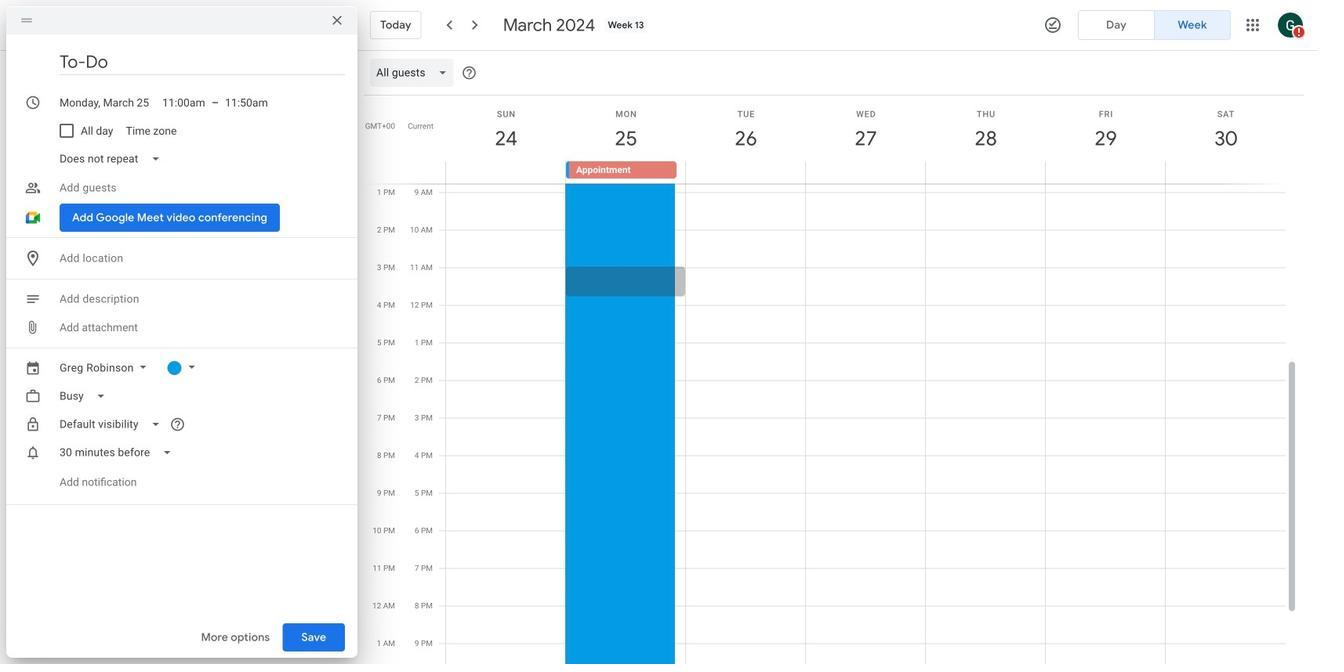 Task type: describe. For each thing, give the bounding box(es) containing it.
2 cell from the left
[[686, 162, 806, 180]]

Week radio
[[1154, 10, 1231, 40]]

Add title text field
[[60, 50, 345, 74]]

tuesday, march 26 element
[[728, 121, 764, 157]]

friday, march 29 element
[[1088, 121, 1124, 157]]

Day radio
[[1078, 10, 1155, 40]]

saturday, march 30 element
[[1208, 121, 1244, 157]]

wednesday, march 27 element
[[848, 121, 884, 157]]

monday, march 25 element
[[608, 121, 644, 157]]

5 cell from the left
[[1045, 162, 1165, 180]]

sunday, march 24 element
[[488, 121, 524, 157]]

Start time text field
[[162, 89, 205, 117]]

4 cell from the left
[[926, 162, 1045, 180]]

Start date text field
[[60, 89, 150, 117]]

End time text field
[[225, 89, 268, 117]]



Task type: locate. For each thing, give the bounding box(es) containing it.
cell
[[446, 162, 566, 180], [686, 162, 806, 180], [806, 162, 926, 180], [926, 162, 1045, 180], [1045, 162, 1165, 180]]

row
[[438, 162, 1299, 184]]

cell down sunday, march 24 element
[[446, 162, 566, 180]]

option group
[[1078, 10, 1231, 40]]

cell down the "tuesday, march 26" element
[[686, 162, 806, 180]]

None field
[[370, 59, 460, 87], [53, 145, 173, 173], [53, 383, 118, 411], [53, 411, 173, 439], [53, 439, 185, 467], [370, 59, 460, 87], [53, 145, 173, 173], [53, 383, 118, 411], [53, 411, 173, 439], [53, 439, 185, 467]]

grid
[[364, 51, 1299, 665]]

thursday, march 28 element
[[968, 121, 1004, 157]]

1 cell from the left
[[446, 162, 566, 180]]

cell down thursday, march 28 "element"
[[926, 162, 1045, 180]]

to element
[[212, 96, 219, 109]]

cell down friday, march 29 element
[[1045, 162, 1165, 180]]

3 cell from the left
[[806, 162, 926, 180]]

cell down 'wednesday, march 27' element
[[806, 162, 926, 180]]



Task type: vqa. For each thing, say whether or not it's contained in the screenshot.
the Add title text field
yes



